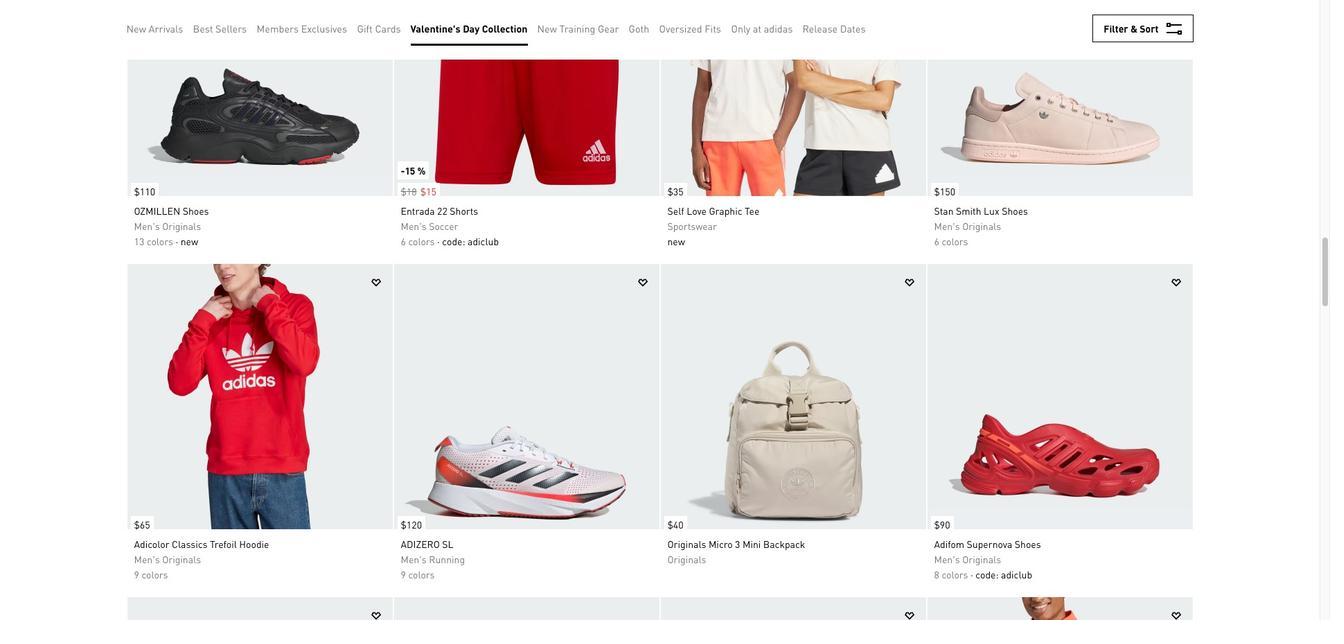 Task type: vqa. For each thing, say whether or not it's contained in the screenshot.
Originals within the ADICOLOR CLASSICS TREFOIL HOODIE MEN'S ORIGINALS 9 COLORS
yes



Task type: describe. For each thing, give the bounding box(es) containing it.
micro
[[709, 538, 733, 550]]

&
[[1131, 22, 1138, 35]]

oversized fits link
[[659, 21, 721, 36]]

adidas
[[764, 22, 793, 35]]

shoes inside "stan smith lux shoes men's originals 6 colors"
[[1002, 204, 1029, 217]]

stan
[[935, 204, 954, 217]]

tee
[[745, 204, 760, 217]]

gear
[[598, 22, 619, 35]]

gift cards link
[[357, 21, 401, 36]]

men's inside entrada 22 shorts men's soccer 6 colors · code: adiclub
[[401, 220, 427, 232]]

new inside the ozmillen shoes men's originals 13 colors · new
[[181, 235, 198, 247]]

release
[[803, 22, 838, 35]]

members exclusives
[[257, 22, 347, 35]]

$120 link
[[394, 509, 426, 533]]

originals inside 'adicolor classics trefoil hoodie men's originals 9 colors'
[[162, 553, 201, 566]]

men's originals red adicolor classics trefoil hoodie image
[[127, 264, 393, 529]]

shoes inside the ozmillen shoes men's originals 13 colors · new
[[183, 204, 209, 217]]

new arrivals link
[[126, 21, 183, 36]]

colors inside 'adifom supernova shoes men's originals 8 colors · code: adiclub'
[[942, 568, 969, 581]]

· for entrada 22 shorts men's soccer 6 colors · code: adiclub
[[437, 235, 440, 247]]

filter
[[1104, 22, 1129, 35]]

love
[[687, 204, 707, 217]]

trefoil
[[210, 538, 237, 550]]

valentine's
[[411, 22, 461, 35]]

3
[[735, 538, 741, 550]]

$65 link
[[127, 509, 154, 533]]

only at adidas
[[732, 22, 793, 35]]

valentine's day collection link
[[411, 21, 528, 36]]

men's originals black ozmillen shoes image
[[127, 0, 393, 196]]

sportswear
[[668, 220, 717, 232]]

smith
[[956, 204, 982, 217]]

men's inside adizero sl men's running 9 colors
[[401, 553, 427, 566]]

9 inside adizero sl men's running 9 colors
[[401, 568, 406, 581]]

backpack
[[764, 538, 806, 550]]

members
[[257, 22, 299, 35]]

men's originals red adifom supernova shoes image
[[928, 264, 1193, 529]]

supernova
[[967, 538, 1013, 550]]

filter & sort
[[1104, 22, 1159, 35]]

sl
[[442, 538, 454, 550]]

colors inside the ozmillen shoes men's originals 13 colors · new
[[147, 235, 173, 247]]

adicolor
[[134, 538, 170, 550]]

only
[[732, 22, 751, 35]]

%
[[418, 164, 426, 177]]

gift cards
[[357, 22, 401, 35]]

filter & sort button
[[1093, 15, 1194, 42]]

adiclub for entrada 22 shorts men's soccer 6 colors · code: adiclub
[[468, 235, 499, 247]]

goth link
[[629, 21, 650, 36]]

originals beige originals micro 3 mini backpack image
[[661, 264, 926, 529]]

classics
[[172, 538, 208, 550]]

release dates link
[[803, 21, 866, 36]]

$15
[[420, 185, 436, 198]]

colors inside adizero sl men's running 9 colors
[[408, 568, 435, 581]]

ozmillen
[[134, 204, 180, 217]]

men's soccer red entrada 22 shorts image
[[394, 0, 659, 196]]

cards
[[375, 22, 401, 35]]

training
[[560, 22, 596, 35]]

new training gear
[[537, 22, 619, 35]]

graphic
[[709, 204, 743, 217]]

colors inside 'adicolor classics trefoil hoodie men's originals 9 colors'
[[142, 568, 168, 581]]

$18
[[401, 185, 417, 198]]

· for adifom supernova shoes men's originals 8 colors · code: adiclub
[[971, 568, 974, 581]]

best
[[193, 22, 213, 35]]

sort
[[1140, 22, 1159, 35]]

men's inside the ozmillen shoes men's originals 13 colors · new
[[134, 220, 160, 232]]

lux
[[984, 204, 1000, 217]]

colors inside "stan smith lux shoes men's originals 6 colors"
[[942, 235, 969, 247]]

6 inside entrada 22 shorts men's soccer 6 colors · code: adiclub
[[401, 235, 406, 247]]

originals inside "stan smith lux shoes men's originals 6 colors"
[[963, 220, 1002, 232]]

collection
[[482, 22, 528, 35]]

men's sportswear burgundy ultraboost 1.0 shoes image
[[394, 597, 659, 620]]

$65
[[134, 518, 150, 531]]

day
[[463, 22, 480, 35]]

only at adidas link
[[732, 21, 793, 36]]

new arrivals
[[126, 22, 183, 35]]

self love graphic tee sportswear new
[[668, 204, 760, 247]]

originals inside the ozmillen shoes men's originals 13 colors · new
[[162, 220, 201, 232]]



Task type: locate. For each thing, give the bounding box(es) containing it.
new left arrivals
[[126, 22, 146, 35]]

originals micro 3 mini backpack originals
[[668, 538, 806, 566]]

9 down adizero
[[401, 568, 406, 581]]

$150
[[935, 185, 956, 198]]

1 horizontal spatial 9
[[401, 568, 406, 581]]

$90 link
[[928, 509, 954, 533]]

entrada
[[401, 204, 435, 217]]

shoes right the supernova
[[1015, 538, 1041, 550]]

2 horizontal spatial ·
[[971, 568, 974, 581]]

2 6 from the left
[[935, 235, 940, 247]]

$35 link
[[661, 176, 687, 200]]

hoodie
[[239, 538, 269, 550]]

$110
[[134, 185, 155, 198]]

1 horizontal spatial adiclub
[[1002, 568, 1033, 581]]

6 down stan
[[935, 235, 940, 247]]

·
[[176, 235, 178, 247], [437, 235, 440, 247], [971, 568, 974, 581]]

men's originals pink stan smith lux shoes image
[[928, 0, 1193, 196]]

adiclub down the supernova
[[1002, 568, 1033, 581]]

1 horizontal spatial new
[[537, 22, 557, 35]]

· inside the ozmillen shoes men's originals 13 colors · new
[[176, 235, 178, 247]]

new
[[126, 22, 146, 35], [537, 22, 557, 35]]

men's down the adifom
[[935, 553, 960, 566]]

$90
[[935, 518, 951, 531]]

$110 link
[[127, 176, 159, 200]]

code: for men's soccer
[[442, 235, 465, 247]]

men's running white adizero sl image
[[394, 264, 659, 529]]

best sellers link
[[193, 21, 247, 36]]

soccer
[[429, 220, 458, 232]]

new down sportswear
[[668, 235, 685, 247]]

men's inside 'adifom supernova shoes men's originals 8 colors · code: adiclub'
[[935, 553, 960, 566]]

new right 13
[[181, 235, 198, 247]]

yoga pink adilette aqua slides image
[[127, 597, 393, 620]]

code: down soccer
[[442, 235, 465, 247]]

ozmillen shoes men's originals 13 colors · new
[[134, 204, 209, 247]]

adiclub
[[468, 235, 499, 247], [1002, 568, 1033, 581]]

$150 link
[[928, 176, 959, 200]]

-15 %
[[401, 164, 426, 177]]

at
[[753, 22, 762, 35]]

· inside 'adifom supernova shoes men's originals 8 colors · code: adiclub'
[[971, 568, 974, 581]]

shoes right "ozmillen"
[[183, 204, 209, 217]]

$120
[[401, 518, 422, 531]]

code: for men's originals
[[976, 568, 999, 581]]

9 inside 'adicolor classics trefoil hoodie men's originals 9 colors'
[[134, 568, 139, 581]]

new left training
[[537, 22, 557, 35]]

adizero sl men's running 9 colors
[[401, 538, 465, 581]]

code: inside entrada 22 shorts men's soccer 6 colors · code: adiclub
[[442, 235, 465, 247]]

1 new from the left
[[126, 22, 146, 35]]

· inside entrada 22 shorts men's soccer 6 colors · code: adiclub
[[437, 235, 440, 247]]

0 horizontal spatial code:
[[442, 235, 465, 247]]

arrivals
[[149, 22, 183, 35]]

6 down entrada
[[401, 235, 406, 247]]

gift
[[357, 22, 373, 35]]

dates
[[841, 22, 866, 35]]

new inside 'link'
[[126, 22, 146, 35]]

· right 8
[[971, 568, 974, 581]]

1 new from the left
[[181, 235, 198, 247]]

8
[[935, 568, 940, 581]]

-
[[401, 164, 405, 177]]

goth
[[629, 22, 650, 35]]

2 new from the left
[[537, 22, 557, 35]]

0 horizontal spatial new
[[126, 22, 146, 35]]

1 vertical spatial code:
[[976, 568, 999, 581]]

0 horizontal spatial ·
[[176, 235, 178, 247]]

adiclub for adifom supernova shoes men's originals 8 colors · code: adiclub
[[1002, 568, 1033, 581]]

15
[[405, 164, 415, 177]]

men's down adicolor
[[134, 553, 160, 566]]

self
[[668, 204, 685, 217]]

$40 link
[[661, 509, 687, 533]]

$40
[[668, 518, 684, 531]]

adifom
[[935, 538, 965, 550]]

shoes inside 'adifom supernova shoes men's originals 8 colors · code: adiclub'
[[1015, 538, 1041, 550]]

shorts
[[450, 204, 478, 217]]

colors down running
[[408, 568, 435, 581]]

new
[[181, 235, 198, 247], [668, 235, 685, 247]]

fits
[[705, 22, 721, 35]]

· down "ozmillen"
[[176, 235, 178, 247]]

adicolor classics trefoil hoodie men's originals 9 colors
[[134, 538, 269, 581]]

sellers
[[216, 22, 247, 35]]

1 vertical spatial adiclub
[[1002, 568, 1033, 581]]

exclusives
[[301, 22, 347, 35]]

oversized
[[659, 22, 702, 35]]

men's essentials burgundy lite racer adapt 4 slip-on shoes image
[[661, 597, 926, 620]]

code:
[[442, 235, 465, 247], [976, 568, 999, 581]]

1 horizontal spatial new
[[668, 235, 685, 247]]

colors inside entrada 22 shorts men's soccer 6 colors · code: adiclub
[[408, 235, 435, 247]]

colors right 8
[[942, 568, 969, 581]]

1 horizontal spatial code:
[[976, 568, 999, 581]]

$18 $15
[[401, 185, 436, 198]]

men's inside "stan smith lux shoes men's originals 6 colors"
[[935, 220, 960, 232]]

adifom supernova shoes men's originals 8 colors · code: adiclub
[[935, 538, 1041, 581]]

list
[[126, 11, 876, 46]]

9 down adicolor
[[134, 568, 139, 581]]

members exclusives link
[[257, 21, 347, 36]]

colors
[[147, 235, 173, 247], [408, 235, 435, 247], [942, 235, 969, 247], [142, 568, 168, 581], [408, 568, 435, 581], [942, 568, 969, 581]]

6 inside "stan smith lux shoes men's originals 6 colors"
[[935, 235, 940, 247]]

1 6 from the left
[[401, 235, 406, 247]]

list containing new arrivals
[[126, 11, 876, 46]]

shoes
[[183, 204, 209, 217], [1002, 204, 1029, 217], [1015, 538, 1041, 550]]

men's up 13
[[134, 220, 160, 232]]

9
[[134, 568, 139, 581], [401, 568, 406, 581]]

colors down soccer
[[408, 235, 435, 247]]

colors down stan
[[942, 235, 969, 247]]

code: down the supernova
[[976, 568, 999, 581]]

men's
[[134, 220, 160, 232], [401, 220, 427, 232], [935, 220, 960, 232], [134, 553, 160, 566], [401, 553, 427, 566], [935, 553, 960, 566]]

men's down adizero
[[401, 553, 427, 566]]

new inside self love graphic tee sportswear new
[[668, 235, 685, 247]]

shoes right lux
[[1002, 204, 1029, 217]]

sportswear pink self love graphic tee image
[[661, 0, 926, 196]]

1 horizontal spatial ·
[[437, 235, 440, 247]]

men's down entrada
[[401, 220, 427, 232]]

2 new from the left
[[668, 235, 685, 247]]

entrada 22 shorts men's soccer 6 colors · code: adiclub
[[401, 204, 499, 247]]

men's inside 'adicolor classics trefoil hoodie men's originals 9 colors'
[[134, 553, 160, 566]]

colors right 13
[[147, 235, 173, 247]]

adiclub inside entrada 22 shorts men's soccer 6 colors · code: adiclub
[[468, 235, 499, 247]]

release dates
[[803, 22, 866, 35]]

men's down stan
[[935, 220, 960, 232]]

code: inside 'adifom supernova shoes men's originals 8 colors · code: adiclub'
[[976, 568, 999, 581]]

0 vertical spatial adiclub
[[468, 235, 499, 247]]

$35
[[668, 185, 684, 198]]

oversized fits
[[659, 22, 721, 35]]

stan smith lux shoes men's originals 6 colors
[[935, 204, 1029, 247]]

best sellers
[[193, 22, 247, 35]]

adizero
[[401, 538, 440, 550]]

men's sportswear red all szn fleece 1/4-zip sweatshirt image
[[928, 597, 1193, 620]]

1 9 from the left
[[134, 568, 139, 581]]

adiclub inside 'adifom supernova shoes men's originals 8 colors · code: adiclub'
[[1002, 568, 1033, 581]]

0 horizontal spatial new
[[181, 235, 198, 247]]

originals inside 'adifom supernova shoes men's originals 8 colors · code: adiclub'
[[963, 553, 1002, 566]]

adiclub down shorts
[[468, 235, 499, 247]]

1 horizontal spatial 6
[[935, 235, 940, 247]]

13
[[134, 235, 144, 247]]

0 vertical spatial code:
[[442, 235, 465, 247]]

6
[[401, 235, 406, 247], [935, 235, 940, 247]]

new for new training gear
[[537, 22, 557, 35]]

valentine's day collection
[[411, 22, 528, 35]]

mini
[[743, 538, 761, 550]]

0 horizontal spatial adiclub
[[468, 235, 499, 247]]

· down soccer
[[437, 235, 440, 247]]

new for new arrivals
[[126, 22, 146, 35]]

colors down adicolor
[[142, 568, 168, 581]]

new training gear link
[[537, 21, 619, 36]]

2 9 from the left
[[401, 568, 406, 581]]

0 horizontal spatial 6
[[401, 235, 406, 247]]

running
[[429, 553, 465, 566]]

22
[[437, 204, 448, 217]]

0 horizontal spatial 9
[[134, 568, 139, 581]]



